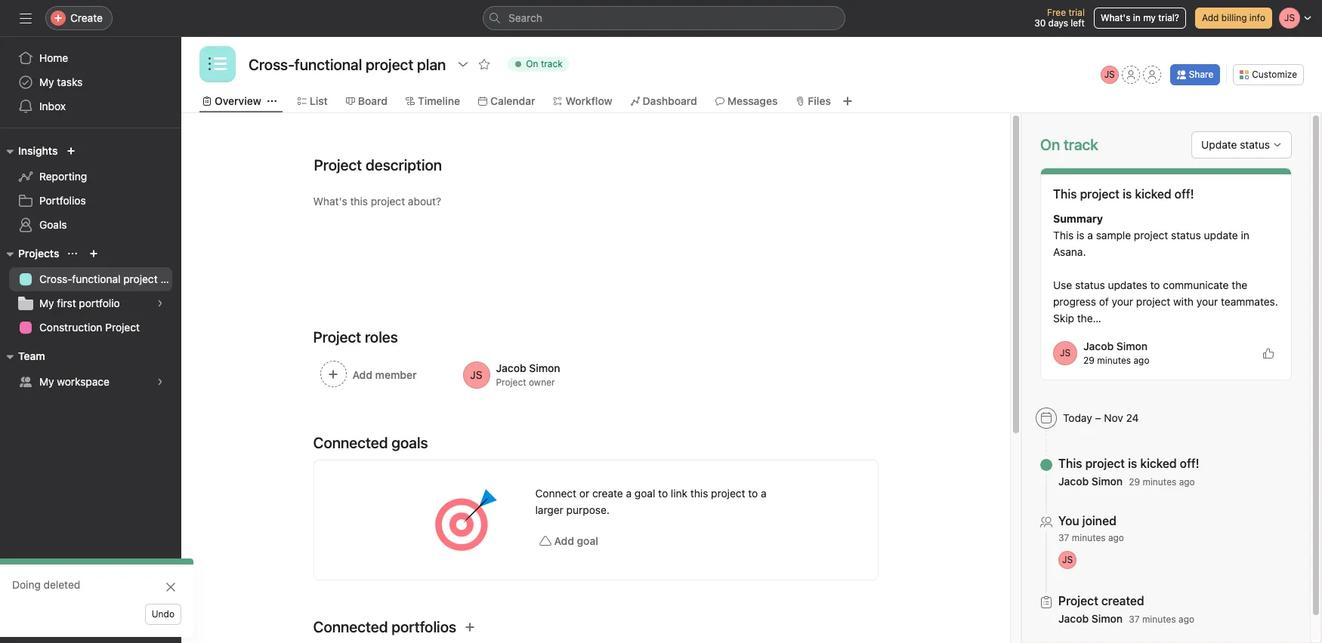Task type: vqa. For each thing, say whether or not it's contained in the screenshot.
trial
yes



Task type: locate. For each thing, give the bounding box(es) containing it.
minutes down kicked
[[1143, 477, 1177, 488]]

jacob down the…
[[1084, 340, 1114, 353]]

this project is kicked off! button
[[1059, 456, 1200, 472]]

2 horizontal spatial to
[[1151, 279, 1160, 292]]

today – nov 24
[[1063, 412, 1139, 425]]

show options image
[[457, 58, 470, 70]]

2 vertical spatial jacob
[[1059, 613, 1089, 626]]

my inside global element
[[39, 76, 54, 88]]

jacob simon link up you joined button
[[1059, 475, 1123, 488]]

team button
[[0, 348, 45, 366]]

reporting link
[[9, 165, 172, 189]]

0 vertical spatial my
[[39, 76, 54, 88]]

0 horizontal spatial project
[[105, 321, 140, 334]]

goals link
[[9, 213, 172, 237]]

jacob
[[1084, 340, 1114, 353], [1059, 475, 1089, 488], [1059, 613, 1089, 626]]

simon down use status updates to communicate the progress of your project with your teammates. skip the…
[[1117, 340, 1148, 353]]

is for kicked off!
[[1123, 187, 1132, 201]]

my left first on the left top of page
[[39, 297, 54, 310]]

dashboard link
[[631, 93, 697, 110]]

0 horizontal spatial in
[[1133, 12, 1141, 23]]

files
[[808, 94, 831, 107]]

hide sidebar image
[[20, 12, 32, 24]]

status
[[1240, 138, 1270, 151], [1171, 229, 1201, 242], [1075, 279, 1105, 292]]

37
[[1059, 533, 1070, 544], [1129, 614, 1140, 626]]

create
[[70, 11, 103, 24]]

1 horizontal spatial project
[[496, 377, 526, 388]]

1 vertical spatial goal
[[577, 535, 598, 548]]

1 vertical spatial jacob
[[1059, 475, 1089, 488]]

37 inside project created jacob simon 37 minutes ago
[[1129, 614, 1140, 626]]

0 vertical spatial in
[[1133, 12, 1141, 23]]

37 inside you joined 37 minutes ago
[[1059, 533, 1070, 544]]

0 horizontal spatial 37
[[1059, 533, 1070, 544]]

to right this
[[748, 487, 758, 500]]

2 vertical spatial simon
[[1092, 613, 1123, 626]]

list
[[310, 94, 328, 107]]

my
[[39, 76, 54, 88], [39, 297, 54, 310], [39, 376, 54, 388]]

2 vertical spatial is
[[1128, 457, 1138, 471]]

kicked
[[1141, 457, 1177, 471]]

jacob simon link down project created
[[1059, 613, 1123, 626]]

0 vertical spatial status
[[1240, 138, 1270, 151]]

see details, my first portfolio image
[[156, 299, 165, 308]]

projects element
[[0, 240, 181, 343]]

sample
[[1096, 229, 1131, 242]]

0 vertical spatial jacob
[[1084, 340, 1114, 353]]

1 horizontal spatial goal
[[635, 487, 655, 500]]

1 my from the top
[[39, 76, 54, 88]]

status for update status
[[1240, 138, 1270, 151]]

your down communicate
[[1197, 295, 1218, 308]]

status right update at the top of page
[[1240, 138, 1270, 151]]

1 vertical spatial is
[[1077, 229, 1085, 242]]

2 horizontal spatial a
[[1088, 229, 1093, 242]]

0 horizontal spatial add
[[554, 535, 574, 548]]

this project is kicked off! jacob simon 29 minutes ago
[[1059, 457, 1200, 488]]

status up the of at the right of page
[[1075, 279, 1105, 292]]

29 inside this project is kicked off! jacob simon 29 minutes ago
[[1129, 477, 1140, 488]]

update
[[1204, 229, 1238, 242]]

a inside this is a sample project status update in asana.
[[1088, 229, 1093, 242]]

share button
[[1170, 64, 1221, 85]]

project for jacob simon project owner
[[496, 377, 526, 388]]

ago inside you joined 37 minutes ago
[[1109, 533, 1124, 544]]

show options, current sort, top image
[[68, 249, 77, 258]]

a
[[1088, 229, 1093, 242], [626, 487, 632, 500], [761, 487, 767, 500]]

1 vertical spatial my
[[39, 297, 54, 310]]

add left billing
[[1202, 12, 1219, 23]]

29 down the…
[[1084, 355, 1095, 367]]

1 vertical spatial js
[[1060, 348, 1071, 359]]

simon down this project is kicked off! button
[[1092, 475, 1123, 488]]

goal
[[635, 487, 655, 500], [577, 535, 598, 548]]

my for my first portfolio
[[39, 297, 54, 310]]

2 your from the left
[[1197, 295, 1218, 308]]

add down larger
[[554, 535, 574, 548]]

project inside use status updates to communicate the progress of your project with your teammates. skip the…
[[1136, 295, 1171, 308]]

1 horizontal spatial add
[[1202, 12, 1219, 23]]

info
[[1250, 12, 1266, 23]]

js down skip
[[1060, 348, 1071, 359]]

jacob simon link down the…
[[1084, 340, 1148, 353]]

use
[[1053, 279, 1072, 292]]

list link
[[298, 93, 328, 110]]

project inside this is a sample project status update in asana.
[[1134, 229, 1169, 242]]

in right 'update'
[[1241, 229, 1250, 242]]

goal inside connect or create a goal to link this project to a larger purpose.
[[635, 487, 655, 500]]

update
[[1202, 138, 1237, 151]]

days
[[1049, 17, 1069, 29]]

1 horizontal spatial in
[[1241, 229, 1250, 242]]

js button
[[1101, 66, 1119, 84]]

my inside projects element
[[39, 297, 54, 310]]

is
[[1123, 187, 1132, 201], [1077, 229, 1085, 242], [1128, 457, 1138, 471]]

0 vertical spatial simon
[[1117, 340, 1148, 353]]

simon inside this project is kicked off! jacob simon 29 minutes ago
[[1092, 475, 1123, 488]]

project
[[1080, 187, 1120, 201], [1134, 229, 1169, 242], [123, 273, 158, 286], [1136, 295, 1171, 308], [1086, 457, 1125, 471], [711, 487, 746, 500]]

this up summary on the right top of page
[[1053, 187, 1077, 201]]

goals
[[39, 218, 67, 231]]

doing
[[12, 579, 41, 592]]

undo button
[[145, 605, 181, 626]]

project for construction project
[[105, 321, 140, 334]]

project right this
[[711, 487, 746, 500]]

inbox link
[[9, 94, 172, 119]]

js down you
[[1062, 555, 1073, 566]]

2 vertical spatial jacob simon link
[[1059, 613, 1123, 626]]

2 horizontal spatial status
[[1240, 138, 1270, 151]]

see details, my workspace image
[[156, 378, 165, 387]]

first
[[57, 297, 76, 310]]

add member
[[353, 369, 417, 382]]

on
[[526, 58, 538, 70]]

29 down this project is kicked off! button
[[1129, 477, 1140, 488]]

larger
[[535, 504, 564, 517]]

project created jacob simon 37 minutes ago
[[1059, 595, 1195, 626]]

2 vertical spatial js
[[1062, 555, 1073, 566]]

None text field
[[245, 51, 450, 78]]

37 down project created
[[1129, 614, 1140, 626]]

close image
[[165, 582, 177, 594]]

new project or portfolio image
[[89, 249, 99, 258]]

js down what's
[[1105, 69, 1115, 80]]

project down jacob simon
[[496, 377, 526, 388]]

board link
[[346, 93, 388, 110]]

1 horizontal spatial your
[[1197, 295, 1218, 308]]

off!
[[1180, 457, 1200, 471]]

3 my from the top
[[39, 376, 54, 388]]

a down summary on the right top of page
[[1088, 229, 1093, 242]]

add
[[1202, 12, 1219, 23], [554, 535, 574, 548]]

jacob simon link for this
[[1059, 475, 1123, 488]]

project up summary on the right top of page
[[1080, 187, 1120, 201]]

is down summary on the right top of page
[[1077, 229, 1085, 242]]

on track
[[526, 58, 563, 70]]

latest status update element
[[1041, 168, 1292, 381]]

you joined button
[[1059, 514, 1124, 529]]

project left with
[[1136, 295, 1171, 308]]

my down the team
[[39, 376, 54, 388]]

2 my from the top
[[39, 297, 54, 310]]

you joined 37 minutes ago
[[1059, 515, 1124, 544]]

team
[[18, 350, 45, 363]]

simon inside project created jacob simon 37 minutes ago
[[1092, 613, 1123, 626]]

0 vertical spatial goal
[[635, 487, 655, 500]]

my workspace
[[39, 376, 110, 388]]

my
[[1143, 12, 1156, 23]]

jacob simon link inside the latest status update element
[[1084, 340, 1148, 353]]

construction
[[39, 321, 102, 334]]

plan
[[161, 273, 181, 286]]

my inside the teams element
[[39, 376, 54, 388]]

jacob inside this project is kicked off! jacob simon 29 minutes ago
[[1059, 475, 1089, 488]]

add to starred image
[[479, 58, 491, 70]]

to
[[1151, 279, 1160, 292], [658, 487, 668, 500], [748, 487, 758, 500]]

minutes down the…
[[1097, 355, 1131, 367]]

0 horizontal spatial to
[[658, 487, 668, 500]]

minutes down you joined button
[[1072, 533, 1106, 544]]

1 vertical spatial project
[[496, 377, 526, 388]]

this down today
[[1059, 457, 1083, 471]]

project inside the "jacob simon project owner"
[[496, 377, 526, 388]]

goal left link
[[635, 487, 655, 500]]

nov
[[1104, 412, 1124, 425]]

Project description title text field
[[304, 150, 446, 181]]

workflow
[[566, 94, 613, 107]]

status inside "update status" popup button
[[1240, 138, 1270, 151]]

overview
[[215, 94, 261, 107]]

create button
[[45, 6, 113, 30]]

0 vertical spatial 37
[[1059, 533, 1070, 544]]

connect or create a goal to link this project to a larger purpose.
[[535, 487, 767, 517]]

dashboard
[[643, 94, 697, 107]]

jacob up you
[[1059, 475, 1089, 488]]

2 vertical spatial status
[[1075, 279, 1105, 292]]

1 vertical spatial 37
[[1129, 614, 1140, 626]]

0 vertical spatial add
[[1202, 12, 1219, 23]]

minutes inside you joined 37 minutes ago
[[1072, 533, 1106, 544]]

0 vertical spatial this
[[1053, 187, 1077, 201]]

1 vertical spatial jacob simon link
[[1059, 475, 1123, 488]]

in left my
[[1133, 12, 1141, 23]]

my tasks
[[39, 76, 83, 88]]

0 vertical spatial jacob simon link
[[1084, 340, 1148, 353]]

construction project
[[39, 321, 140, 334]]

messages
[[728, 94, 778, 107]]

project right sample in the top right of the page
[[1134, 229, 1169, 242]]

1 vertical spatial in
[[1241, 229, 1250, 242]]

1 horizontal spatial 29
[[1129, 477, 1140, 488]]

add tab image
[[842, 95, 854, 107]]

this inside this is a sample project status update in asana.
[[1053, 229, 1074, 242]]

timeline link
[[406, 93, 460, 110]]

cross-functional project plan link
[[9, 268, 181, 292]]

insights
[[18, 144, 58, 157]]

your down updates
[[1112, 295, 1134, 308]]

create
[[592, 487, 623, 500]]

my tasks link
[[9, 70, 172, 94]]

construction project link
[[9, 316, 172, 340]]

37 down you
[[1059, 533, 1070, 544]]

0 vertical spatial project
[[105, 321, 140, 334]]

this for this is a sample project status update in asana.
[[1053, 229, 1074, 242]]

project
[[105, 321, 140, 334], [496, 377, 526, 388]]

0 vertical spatial 29
[[1084, 355, 1095, 367]]

is inside this is a sample project status update in asana.
[[1077, 229, 1085, 242]]

project down today – nov 24
[[1086, 457, 1125, 471]]

0 vertical spatial js
[[1105, 69, 1115, 80]]

connected portfolios
[[313, 619, 456, 636]]

1 vertical spatial 29
[[1129, 477, 1140, 488]]

is left kicked off! on the top
[[1123, 187, 1132, 201]]

is inside this project is kicked off! jacob simon 29 minutes ago
[[1128, 457, 1138, 471]]

in inside button
[[1133, 12, 1141, 23]]

0 horizontal spatial goal
[[577, 535, 598, 548]]

0 vertical spatial is
[[1123, 187, 1132, 201]]

0 horizontal spatial status
[[1075, 279, 1105, 292]]

1 horizontal spatial status
[[1171, 229, 1201, 242]]

jacob down project created
[[1059, 613, 1089, 626]]

0 horizontal spatial a
[[626, 487, 632, 500]]

status inside use status updates to communicate the progress of your project with your teammates. skip the…
[[1075, 279, 1105, 292]]

tab actions image
[[267, 97, 276, 106]]

1 vertical spatial add
[[554, 535, 574, 548]]

free trial 30 days left
[[1035, 7, 1085, 29]]

is left kicked
[[1128, 457, 1138, 471]]

a right create
[[626, 487, 632, 500]]

insights element
[[0, 138, 181, 240]]

1 horizontal spatial 37
[[1129, 614, 1140, 626]]

to left link
[[658, 487, 668, 500]]

status left 'update'
[[1171, 229, 1201, 242]]

1 vertical spatial this
[[1053, 229, 1074, 242]]

project inside connect or create a goal to link this project to a larger purpose.
[[711, 487, 746, 500]]

minutes down project created
[[1143, 614, 1176, 626]]

doing deleted
[[12, 579, 80, 592]]

in
[[1133, 12, 1141, 23], [1241, 229, 1250, 242]]

ago inside the jacob simon 29 minutes ago
[[1134, 355, 1150, 367]]

progress
[[1053, 295, 1096, 308]]

1 vertical spatial simon
[[1092, 475, 1123, 488]]

2 vertical spatial this
[[1059, 457, 1083, 471]]

project down the portfolio
[[105, 321, 140, 334]]

0 horizontal spatial your
[[1112, 295, 1134, 308]]

1 horizontal spatial a
[[761, 487, 767, 500]]

jacob simon link
[[1084, 340, 1148, 353], [1059, 475, 1123, 488], [1059, 613, 1123, 626]]

joined
[[1083, 515, 1117, 528]]

my first portfolio link
[[9, 292, 172, 316]]

a right this
[[761, 487, 767, 500]]

29 inside the jacob simon 29 minutes ago
[[1084, 355, 1095, 367]]

workspace
[[57, 376, 110, 388]]

use status updates to communicate the progress of your project with your teammates. skip the…
[[1053, 279, 1281, 325]]

your
[[1112, 295, 1134, 308], [1197, 295, 1218, 308]]

simon down project created
[[1092, 613, 1123, 626]]

my for my tasks
[[39, 76, 54, 88]]

1 vertical spatial status
[[1171, 229, 1201, 242]]

insights button
[[0, 142, 58, 160]]

2 vertical spatial my
[[39, 376, 54, 388]]

this up asana.
[[1053, 229, 1074, 242]]

skip
[[1053, 312, 1075, 325]]

0 horizontal spatial 29
[[1084, 355, 1095, 367]]

share
[[1189, 69, 1214, 80]]

to right updates
[[1151, 279, 1160, 292]]

the…
[[1077, 312, 1102, 325]]

goal down purpose.
[[577, 535, 598, 548]]

my left tasks
[[39, 76, 54, 88]]



Task type: describe. For each thing, give the bounding box(es) containing it.
home
[[39, 51, 68, 64]]

jacob simon project owner
[[496, 362, 560, 388]]

add billing info button
[[1195, 8, 1273, 29]]

timeline
[[418, 94, 460, 107]]

connect
[[535, 487, 577, 500]]

portfolios
[[39, 194, 86, 207]]

to inside use status updates to communicate the progress of your project with your teammates. skip the…
[[1151, 279, 1160, 292]]

calendar link
[[478, 93, 535, 110]]

add goal
[[554, 535, 598, 548]]

kicked off!
[[1135, 187, 1194, 201]]

minutes inside project created jacob simon 37 minutes ago
[[1143, 614, 1176, 626]]

summary
[[1053, 212, 1103, 225]]

the
[[1232, 279, 1248, 292]]

status for use status updates to communicate the progress of your project with your teammates. skip the…
[[1075, 279, 1105, 292]]

undo
[[152, 609, 175, 620]]

search list box
[[483, 6, 846, 30]]

add for add goal
[[554, 535, 574, 548]]

jacob simon
[[496, 362, 560, 375]]

status inside this is a sample project status update in asana.
[[1171, 229, 1201, 242]]

teammates.
[[1221, 295, 1279, 308]]

jacob simon link for project created
[[1059, 613, 1123, 626]]

files link
[[796, 93, 831, 110]]

new image
[[67, 147, 76, 156]]

asana.
[[1053, 246, 1086, 258]]

tasks
[[57, 76, 83, 88]]

ago inside project created jacob simon 37 minutes ago
[[1179, 614, 1195, 626]]

–
[[1095, 412, 1101, 425]]

trial?
[[1159, 12, 1180, 23]]

of
[[1099, 295, 1109, 308]]

goal inside add goal button
[[577, 535, 598, 548]]

purpose.
[[566, 504, 610, 517]]

free
[[1047, 7, 1066, 18]]

is for kicked
[[1128, 457, 1138, 471]]

my for my workspace
[[39, 376, 54, 388]]

1 horizontal spatial to
[[748, 487, 758, 500]]

add goal button
[[535, 528, 602, 555]]

this inside this project is kicked off! jacob simon 29 minutes ago
[[1059, 457, 1083, 471]]

messages link
[[715, 93, 778, 110]]

project left plan
[[123, 273, 158, 286]]

calendar
[[490, 94, 535, 107]]

js inside the latest status update element
[[1060, 348, 1071, 359]]

connected goals
[[313, 435, 428, 452]]

updates
[[1108, 279, 1148, 292]]

1 your from the left
[[1112, 295, 1134, 308]]

on track button
[[501, 54, 576, 75]]

workflow link
[[554, 93, 613, 110]]

minutes inside the jacob simon 29 minutes ago
[[1097, 355, 1131, 367]]

project created
[[1059, 595, 1145, 608]]

simon inside the jacob simon 29 minutes ago
[[1117, 340, 1148, 353]]

teams element
[[0, 343, 181, 397]]

home link
[[9, 46, 172, 70]]

deleted
[[44, 579, 80, 592]]

what's in my trial? button
[[1094, 8, 1186, 29]]

portfolio
[[79, 297, 120, 310]]

list image
[[209, 55, 227, 73]]

track
[[541, 58, 563, 70]]

with
[[1174, 295, 1194, 308]]

in inside this is a sample project status update in asana.
[[1241, 229, 1250, 242]]

add to portfolio image
[[464, 622, 476, 634]]

link
[[671, 487, 688, 500]]

ago inside this project is kicked off! jacob simon 29 minutes ago
[[1179, 477, 1195, 488]]

owner
[[529, 377, 555, 388]]

this for this project is kicked off!
[[1053, 187, 1077, 201]]

30
[[1035, 17, 1046, 29]]

0 likes. click to like this task image
[[1263, 348, 1275, 360]]

inbox
[[39, 100, 66, 113]]

add billing info
[[1202, 12, 1266, 23]]

what's in my trial?
[[1101, 12, 1180, 23]]

js inside button
[[1105, 69, 1115, 80]]

project roles
[[313, 329, 398, 346]]

add for add billing info
[[1202, 12, 1219, 23]]

jacob simon 29 minutes ago
[[1084, 340, 1150, 367]]

or
[[580, 487, 590, 500]]

add member button
[[313, 354, 450, 397]]

my workspace link
[[9, 370, 172, 394]]

you
[[1059, 515, 1080, 528]]

search button
[[483, 6, 846, 30]]

update status
[[1202, 138, 1270, 151]]

global element
[[0, 37, 181, 128]]

billing
[[1222, 12, 1247, 23]]

on track
[[1041, 136, 1099, 153]]

24
[[1126, 412, 1139, 425]]

jacob inside project created jacob simon 37 minutes ago
[[1059, 613, 1089, 626]]

reporting
[[39, 170, 87, 183]]

this
[[691, 487, 708, 500]]

what's
[[1101, 12, 1131, 23]]

minutes inside this project is kicked off! jacob simon 29 minutes ago
[[1143, 477, 1177, 488]]

trial
[[1069, 7, 1085, 18]]

project inside this project is kicked off! jacob simon 29 minutes ago
[[1086, 457, 1125, 471]]

customize button
[[1234, 64, 1304, 85]]

board
[[358, 94, 388, 107]]

projects
[[18, 247, 59, 260]]

my first portfolio
[[39, 297, 120, 310]]

jacob inside the jacob simon 29 minutes ago
[[1084, 340, 1114, 353]]



